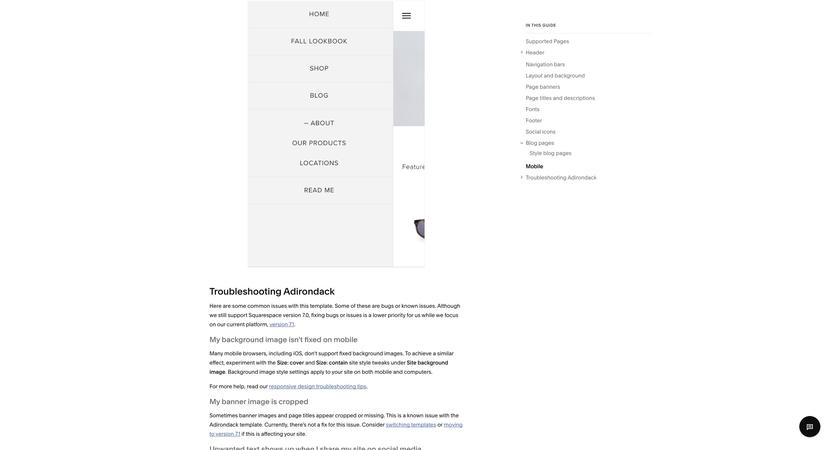 Task type: describe. For each thing, give the bounding box(es) containing it.
affecting
[[261, 431, 283, 438]]

0 vertical spatial cropped
[[279, 398, 309, 407]]

fonts link
[[526, 105, 540, 116]]

images.
[[385, 351, 404, 357]]

known inside here are some common issues with this template. some of these are bugs or known issues. although we still support squarespace version 7.0, fixing bugs or issues is a lower priority for us while we focus on our current platform,
[[402, 303, 418, 310]]

pages inside style blog pages link
[[556, 150, 572, 157]]

page
[[289, 413, 302, 419]]

0 vertical spatial your
[[332, 369, 343, 376]]

don't
[[305, 351, 317, 357]]

mobile link
[[526, 162, 544, 173]]

layout and background link
[[526, 71, 585, 82]]

images
[[258, 413, 277, 419]]

for inside the "sometimes banner images and page titles appear cropped or missing. this is a known issue with the adirondack template. currently, there's not a fix for this issue. consider"
[[329, 422, 335, 429]]

template. inside the "sometimes banner images and page titles appear cropped or missing. this is a known issue with the adirondack template. currently, there's not a fix for this issue. consider"
[[240, 422, 263, 429]]

version 7.1 link
[[270, 322, 294, 328]]

currently,
[[265, 422, 289, 429]]

browsers,
[[243, 351, 268, 357]]

1 we from the left
[[210, 312, 217, 319]]

0 horizontal spatial .
[[225, 369, 227, 376]]

adirondack inside dropdown button
[[568, 174, 597, 181]]

my for my banner image is cropped
[[210, 398, 220, 407]]

pages inside blog pages link
[[539, 140, 555, 147]]

a inside many mobile browsers, including ios, don't support fixed background images. to achieve a similar effect, experiment with the
[[433, 351, 436, 357]]

page titles and descriptions
[[526, 95, 595, 102]]

both
[[362, 369, 374, 376]]

header
[[526, 49, 545, 56]]

for
[[210, 384, 218, 390]]

sometimes banner images and page titles appear cropped or missing. this is a known issue with the adirondack template. currently, there's not a fix for this issue. consider
[[210, 413, 459, 429]]

effect,
[[210, 360, 225, 366]]

troubleshooting inside dropdown button
[[526, 174, 567, 181]]

background
[[228, 369, 258, 376]]

the inside the "sometimes banner images and page titles appear cropped or missing. this is a known issue with the adirondack template. currently, there's not a fix for this issue. consider"
[[451, 413, 459, 419]]

a left fix
[[317, 422, 320, 429]]

social icons
[[526, 129, 556, 135]]

and inside page titles and descriptions link
[[553, 95, 563, 102]]

responsive design troubleshooting tips link
[[269, 384, 367, 390]]

is inside here are some common issues with this template. some of these are bugs or known issues. although we still support squarespace version 7.0, fixing bugs or issues is a lower priority for us while we focus on our current platform,
[[364, 312, 368, 319]]

troubleshooting
[[316, 384, 356, 390]]

although
[[438, 303, 461, 310]]

1 horizontal spatial issues
[[347, 312, 362, 319]]

1 are from the left
[[223, 303, 231, 310]]

1 vertical spatial adirondack
[[284, 286, 335, 297]]

style blog pages
[[530, 150, 572, 157]]

1 horizontal spatial .
[[294, 322, 296, 328]]

0 vertical spatial bugs
[[382, 303, 394, 310]]

under
[[391, 360, 406, 366]]

while
[[422, 312, 435, 319]]

2 vertical spatial on
[[354, 369, 361, 376]]

1 horizontal spatial 7.1
[[289, 322, 294, 328]]

style
[[530, 150, 542, 157]]

here
[[210, 303, 222, 310]]

missing.
[[365, 413, 385, 419]]

pages
[[554, 38, 570, 45]]

or down some
[[340, 312, 345, 319]]

computers.
[[404, 369, 433, 376]]

0 horizontal spatial fixed
[[305, 336, 322, 345]]

1 vertical spatial troubleshooting
[[210, 286, 282, 297]]

the inside many mobile browsers, including ios, don't support fixed background images. to achieve a similar effect, experiment with the
[[268, 360, 276, 366]]

of
[[351, 303, 356, 310]]

layout
[[526, 73, 543, 79]]

7.1 inside moving to version 7.1
[[235, 431, 240, 438]]

layout and background
[[526, 73, 585, 79]]

fonts
[[526, 106, 540, 113]]

many mobile browsers, including ios, don't support fixed background images. to achieve a similar effect, experiment with the
[[210, 351, 454, 366]]

experiment
[[226, 360, 255, 366]]

ios,
[[293, 351, 304, 357]]

2 are from the left
[[372, 303, 380, 310]]

and down don't
[[306, 360, 315, 366]]

background inside many mobile browsers, including ios, don't support fixed background images. to achieve a similar effect, experiment with the
[[353, 351, 383, 357]]

0 horizontal spatial troubleshooting adirondack
[[210, 286, 335, 297]]

consider
[[362, 422, 385, 429]]

1 vertical spatial our
[[260, 384, 268, 390]]

1 horizontal spatial to
[[326, 369, 331, 376]]

page titles and descriptions link
[[526, 94, 595, 105]]

supported
[[526, 38, 553, 45]]

2 vertical spatial .
[[367, 384, 368, 390]]

footer link
[[526, 116, 543, 127]]

mobile nav.png image
[[248, 1, 425, 269]]

apply
[[311, 369, 325, 376]]

descriptions
[[564, 95, 595, 102]]

page banners link
[[526, 82, 561, 94]]

fixing
[[311, 312, 325, 319]]

or up priority in the left bottom of the page
[[395, 303, 401, 310]]

squarespace
[[249, 312, 282, 319]]

1 vertical spatial bugs
[[326, 312, 339, 319]]

switching
[[386, 422, 410, 429]]

us
[[415, 312, 421, 319]]

2 we from the left
[[436, 312, 444, 319]]

focus
[[445, 312, 459, 319]]

1 vertical spatial site
[[344, 369, 353, 376]]

2 size: from the left
[[316, 360, 328, 366]]

our inside here are some common issues with this template. some of these are bugs or known issues. although we still support squarespace version 7.0, fixing bugs or issues is a lower priority for us while we focus on our current platform,
[[217, 322, 226, 328]]

lower
[[373, 312, 387, 319]]

sometimes
[[210, 413, 238, 419]]

background down current
[[222, 336, 264, 345]]

size: cover and size: contain site style tweaks under
[[277, 360, 407, 366]]

help,
[[234, 384, 246, 390]]

cropped inside the "sometimes banner images and page titles appear cropped or missing. this is a known issue with the adirondack template. currently, there's not a fix for this issue. consider"
[[335, 413, 357, 419]]

7.0,
[[303, 312, 310, 319]]

guide
[[543, 23, 557, 28]]

with inside many mobile browsers, including ios, don't support fixed background images. to achieve a similar effect, experiment with the
[[256, 360, 267, 366]]

my banner image is cropped
[[210, 398, 309, 407]]

this inside here are some common issues with this template. some of these are bugs or known issues. although we still support squarespace version 7.0, fixing bugs or issues is a lower priority for us while we focus on our current platform,
[[300, 303, 309, 310]]

social icons link
[[526, 127, 556, 139]]

0 horizontal spatial your
[[284, 431, 295, 438]]

settings
[[290, 369, 310, 376]]

image for isn't
[[266, 336, 287, 345]]

switching templates link
[[386, 422, 437, 429]]

version inside here are some common issues with this template. some of these are bugs or known issues. although we still support squarespace version 7.0, fixing bugs or issues is a lower priority for us while we focus on our current platform,
[[283, 312, 301, 319]]

for inside here are some common issues with this template. some of these are bugs or known issues. although we still support squarespace version 7.0, fixing bugs or issues is a lower priority for us while we focus on our current platform,
[[407, 312, 414, 319]]

background inside the site background image
[[418, 360, 449, 366]]

0 vertical spatial style
[[359, 360, 371, 366]]

site background image
[[210, 360, 449, 376]]

mobile
[[526, 163, 544, 170]]

1 horizontal spatial titles
[[540, 95, 552, 102]]

footer
[[526, 117, 543, 124]]

issue.
[[347, 422, 361, 429]]

to inside moving to version 7.1
[[210, 431, 215, 438]]

read
[[247, 384, 258, 390]]

1 vertical spatial style
[[277, 369, 288, 376]]

these
[[357, 303, 371, 310]]

moving to version 7.1
[[210, 422, 463, 438]]



Task type: locate. For each thing, give the bounding box(es) containing it.
0 vertical spatial the
[[268, 360, 276, 366]]

our down still
[[217, 322, 226, 328]]

priority
[[388, 312, 406, 319]]

1 vertical spatial on
[[323, 336, 332, 345]]

template.
[[310, 303, 334, 310], [240, 422, 263, 429]]

known up us
[[402, 303, 418, 310]]

7.1 left if
[[235, 431, 240, 438]]

there's
[[290, 422, 307, 429]]

is left affecting
[[256, 431, 260, 438]]

1 vertical spatial troubleshooting adirondack
[[210, 286, 335, 297]]

0 vertical spatial my
[[210, 336, 220, 345]]

1 horizontal spatial fixed
[[340, 351, 352, 357]]

0 vertical spatial template.
[[310, 303, 334, 310]]

troubleshooting adirondack up common
[[210, 286, 335, 297]]

0 horizontal spatial pages
[[539, 140, 555, 147]]

style up the both
[[359, 360, 371, 366]]

are
[[223, 303, 231, 310], [372, 303, 380, 310]]

with inside the "sometimes banner images and page titles appear cropped or missing. this is a known issue with the adirondack template. currently, there's not a fix for this issue. consider"
[[439, 413, 450, 419]]

issues up squarespace
[[271, 303, 287, 310]]

template. inside here are some common issues with this template. some of these are bugs or known issues. although we still support squarespace version 7.0, fixing bugs or issues is a lower priority for us while we focus on our current platform,
[[310, 303, 334, 310]]

1 horizontal spatial on
[[323, 336, 332, 345]]

1 horizontal spatial your
[[332, 369, 343, 376]]

2 horizontal spatial with
[[439, 413, 450, 419]]

this inside the "sometimes banner images and page titles appear cropped or missing. this is a known issue with the adirondack template. currently, there's not a fix for this issue. consider"
[[337, 422, 346, 429]]

not
[[308, 422, 316, 429]]

this right in
[[532, 23, 542, 28]]

with up version 7.1 . at left
[[288, 303, 299, 310]]

site down the size: cover and size: contain site style tweaks under
[[344, 369, 353, 376]]

image for style
[[260, 369, 275, 376]]

is inside the "sometimes banner images and page titles appear cropped or missing. this is a known issue with the adirondack template. currently, there's not a fix for this issue. consider"
[[398, 413, 402, 419]]

0 horizontal spatial for
[[329, 422, 335, 429]]

social
[[526, 129, 541, 135]]

moving
[[444, 422, 463, 429]]

this left 'issue.'
[[337, 422, 346, 429]]

common
[[248, 303, 270, 310]]

fixed up don't
[[305, 336, 322, 345]]

and inside layout and background link
[[544, 73, 554, 79]]

bugs down some
[[326, 312, 339, 319]]

is right this
[[398, 413, 402, 419]]

1 horizontal spatial troubleshooting adirondack
[[526, 174, 597, 181]]

1 horizontal spatial mobile
[[334, 336, 358, 345]]

0 vertical spatial site
[[349, 360, 358, 366]]

0 vertical spatial for
[[407, 312, 414, 319]]

banner down 'help,'
[[222, 398, 246, 407]]

template. up if
[[240, 422, 263, 429]]

site
[[407, 360, 417, 366]]

0 vertical spatial adirondack
[[568, 174, 597, 181]]

issues down of
[[347, 312, 362, 319]]

1 page from the top
[[526, 84, 539, 90]]

2 vertical spatial mobile
[[375, 369, 392, 376]]

0 vertical spatial our
[[217, 322, 226, 328]]

1 vertical spatial to
[[210, 431, 215, 438]]

0 horizontal spatial our
[[217, 322, 226, 328]]

background up the tweaks on the bottom of the page
[[353, 351, 383, 357]]

1 horizontal spatial template.
[[310, 303, 334, 310]]

troubleshooting down mobile link
[[526, 174, 567, 181]]

my
[[210, 336, 220, 345], [210, 398, 220, 407]]

banner down "my banner image is cropped"
[[239, 413, 257, 419]]

1 vertical spatial titles
[[303, 413, 315, 419]]

responsive
[[269, 384, 297, 390]]

moving to version 7.1 link
[[210, 422, 463, 438]]

1 vertical spatial page
[[526, 95, 539, 102]]

2 page from the top
[[526, 95, 539, 102]]

0 vertical spatial with
[[288, 303, 299, 310]]

0 horizontal spatial bugs
[[326, 312, 339, 319]]

background down achieve
[[418, 360, 449, 366]]

style up responsive
[[277, 369, 288, 376]]

0 horizontal spatial mobile
[[225, 351, 242, 357]]

or up 'issue.'
[[358, 413, 363, 419]]

on up many mobile browsers, including ios, don't support fixed background images. to achieve a similar effect, experiment with the
[[323, 336, 332, 345]]

page up "fonts"
[[526, 95, 539, 102]]

including
[[269, 351, 292, 357]]

1 vertical spatial with
[[256, 360, 267, 366]]

image for is
[[248, 398, 270, 407]]

troubleshooting up some
[[210, 286, 282, 297]]

mobile up experiment
[[225, 351, 242, 357]]

1 vertical spatial for
[[329, 422, 335, 429]]

1 horizontal spatial troubleshooting
[[526, 174, 567, 181]]

2 my from the top
[[210, 398, 220, 407]]

to
[[405, 351, 411, 357]]

0 vertical spatial troubleshooting
[[526, 174, 567, 181]]

appear
[[316, 413, 334, 419]]

known up switching templates or
[[407, 413, 424, 419]]

1 horizontal spatial style
[[359, 360, 371, 366]]

version up version 7.1 . at left
[[283, 312, 301, 319]]

mobile up many mobile browsers, including ios, don't support fixed background images. to achieve a similar effect, experiment with the
[[334, 336, 358, 345]]

more
[[219, 384, 232, 390]]

7.1 up isn't
[[289, 322, 294, 328]]

1 size: from the left
[[277, 360, 289, 366]]

support inside here are some common issues with this template. some of these are bugs or known issues. although we still support squarespace version 7.0, fixing bugs or issues is a lower priority for us while we focus on our current platform,
[[228, 312, 248, 319]]

0 horizontal spatial cropped
[[279, 398, 309, 407]]

similar
[[438, 351, 454, 357]]

many
[[210, 351, 223, 357]]

pages up blog
[[539, 140, 555, 147]]

for more help, read our responsive design troubleshooting tips .
[[210, 384, 368, 390]]

1 vertical spatial template.
[[240, 422, 263, 429]]

1 my from the top
[[210, 336, 220, 345]]

0 horizontal spatial to
[[210, 431, 215, 438]]

if
[[242, 431, 245, 438]]

if this is affecting your site.
[[240, 431, 307, 438]]

0 horizontal spatial 7.1
[[235, 431, 240, 438]]

bugs
[[382, 303, 394, 310], [326, 312, 339, 319]]

fix
[[322, 422, 327, 429]]

template. up fixing
[[310, 303, 334, 310]]

1 horizontal spatial we
[[436, 312, 444, 319]]

in
[[526, 23, 531, 28]]

templates
[[411, 422, 437, 429]]

are up lower
[[372, 303, 380, 310]]

version inside moving to version 7.1
[[216, 431, 234, 438]]

1 vertical spatial 7.1
[[235, 431, 240, 438]]

0 horizontal spatial on
[[210, 322, 216, 328]]

style
[[359, 360, 371, 366], [277, 369, 288, 376]]

adirondack
[[568, 174, 597, 181], [284, 286, 335, 297], [210, 422, 239, 429]]

background
[[555, 73, 585, 79], [222, 336, 264, 345], [353, 351, 383, 357], [418, 360, 449, 366]]

issue
[[425, 413, 438, 419]]

supported pages
[[526, 38, 570, 45]]

0 horizontal spatial with
[[256, 360, 267, 366]]

site.
[[297, 431, 307, 438]]

blog pages link
[[526, 139, 651, 148]]

0 vertical spatial titles
[[540, 95, 552, 102]]

0 horizontal spatial we
[[210, 312, 217, 319]]

your down contain
[[332, 369, 343, 376]]

current
[[227, 322, 245, 328]]

banner inside the "sometimes banner images and page titles appear cropped or missing. this is a known issue with the adirondack template. currently, there's not a fix for this issue. consider"
[[239, 413, 257, 419]]

contain
[[329, 360, 348, 366]]

. down the both
[[367, 384, 368, 390]]

banner for image
[[222, 398, 246, 407]]

image up responsive
[[260, 369, 275, 376]]

a up switching on the left of page
[[403, 413, 406, 419]]

page for page banners
[[526, 84, 539, 90]]

we
[[210, 312, 217, 319], [436, 312, 444, 319]]

2 horizontal spatial on
[[354, 369, 361, 376]]

page banners
[[526, 84, 561, 90]]

1 horizontal spatial for
[[407, 312, 414, 319]]

troubleshooting adirondack inside dropdown button
[[526, 174, 597, 181]]

and down banners
[[553, 95, 563, 102]]

my background image isn't fixed on mobile
[[210, 336, 358, 345]]

is up images
[[272, 398, 277, 407]]

background inside layout and background link
[[555, 73, 585, 79]]

.
[[294, 322, 296, 328], [225, 369, 227, 376], [367, 384, 368, 390]]

to right apply
[[326, 369, 331, 376]]

on inside here are some common issues with this template. some of these are bugs or known issues. although we still support squarespace version 7.0, fixing bugs or issues is a lower priority for us while we focus on our current platform,
[[210, 322, 216, 328]]

version left if
[[216, 431, 234, 438]]

header button
[[519, 48, 651, 57]]

2 horizontal spatial adirondack
[[568, 174, 597, 181]]

fixed up the size: cover and size: contain site style tweaks under
[[340, 351, 352, 357]]

platform,
[[246, 322, 269, 328]]

0 horizontal spatial template.
[[240, 422, 263, 429]]

titles down page banners link
[[540, 95, 552, 102]]

are up still
[[223, 303, 231, 310]]

fixed inside many mobile browsers, including ios, don't support fixed background images. to achieve a similar effect, experiment with the
[[340, 351, 352, 357]]

for right fix
[[329, 422, 335, 429]]

the down including
[[268, 360, 276, 366]]

is down the these
[[364, 312, 368, 319]]

0 vertical spatial 7.1
[[289, 322, 294, 328]]

and down navigation bars link
[[544, 73, 554, 79]]

support down some
[[228, 312, 248, 319]]

image inside the site background image
[[210, 369, 225, 376]]

titles up 'not'
[[303, 413, 315, 419]]

bars
[[554, 61, 565, 68]]

1 horizontal spatial the
[[451, 413, 459, 419]]

my up many
[[210, 336, 220, 345]]

1 vertical spatial the
[[451, 413, 459, 419]]

version up my background image isn't fixed on mobile
[[270, 322, 288, 328]]

0 horizontal spatial style
[[277, 369, 288, 376]]

or
[[395, 303, 401, 310], [340, 312, 345, 319], [358, 413, 363, 419], [438, 422, 443, 429]]

troubleshooting
[[526, 174, 567, 181], [210, 286, 282, 297]]

your left site.
[[284, 431, 295, 438]]

2 horizontal spatial .
[[367, 384, 368, 390]]

our right read
[[260, 384, 268, 390]]

size: down including
[[277, 360, 289, 366]]

adirondack inside the "sometimes banner images and page titles appear cropped or missing. this is a known issue with the adirondack template. currently, there's not a fix for this issue. consider"
[[210, 422, 239, 429]]

support inside many mobile browsers, including ios, don't support fixed background images. to achieve a similar effect, experiment with the
[[319, 351, 338, 357]]

on left the both
[[354, 369, 361, 376]]

tweaks
[[372, 360, 390, 366]]

icons
[[543, 129, 556, 135]]

to down sometimes
[[210, 431, 215, 438]]

background down bars
[[555, 73, 585, 79]]

supported pages link
[[526, 37, 570, 48]]

the up the moving
[[451, 413, 459, 419]]

image up images
[[248, 398, 270, 407]]

1 vertical spatial cropped
[[335, 413, 357, 419]]

banner for images
[[239, 413, 257, 419]]

1 vertical spatial pages
[[556, 150, 572, 157]]

the
[[268, 360, 276, 366], [451, 413, 459, 419]]

7.1
[[289, 322, 294, 328], [235, 431, 240, 438]]

support up contain
[[319, 351, 338, 357]]

0 vertical spatial version
[[283, 312, 301, 319]]

0 vertical spatial support
[[228, 312, 248, 319]]

we left still
[[210, 312, 217, 319]]

we right while
[[436, 312, 444, 319]]

2 vertical spatial adirondack
[[210, 422, 239, 429]]

for left us
[[407, 312, 414, 319]]

0 horizontal spatial adirondack
[[210, 422, 239, 429]]

known inside the "sometimes banner images and page titles appear cropped or missing. this is a known issue with the adirondack template. currently, there's not a fix for this issue. consider"
[[407, 413, 424, 419]]

titles
[[540, 95, 552, 102], [303, 413, 315, 419]]

with right issue
[[439, 413, 450, 419]]

and down under at bottom
[[394, 369, 403, 376]]

version 7.1 .
[[270, 322, 296, 328]]

1 horizontal spatial pages
[[556, 150, 572, 157]]

issues.
[[420, 303, 437, 310]]

0 vertical spatial fixed
[[305, 336, 322, 345]]

with inside here are some common issues with this template. some of these are bugs or known issues. although we still support squarespace version 7.0, fixing bugs or issues is a lower priority for us while we focus on our current platform,
[[288, 303, 299, 310]]

mobile inside many mobile browsers, including ios, don't support fixed background images. to achieve a similar effect, experiment with the
[[225, 351, 242, 357]]

page down layout
[[526, 84, 539, 90]]

blog pages
[[526, 140, 555, 147]]

mobile down the tweaks on the bottom of the page
[[375, 369, 392, 376]]

0 horizontal spatial issues
[[271, 303, 287, 310]]

cropped up 'issue.'
[[335, 413, 357, 419]]

this right if
[[246, 431, 255, 438]]

0 vertical spatial troubleshooting adirondack
[[526, 174, 597, 181]]

navigation bars link
[[526, 60, 565, 71]]

1 vertical spatial mobile
[[225, 351, 242, 357]]

navigation bars
[[526, 61, 565, 68]]

0 horizontal spatial the
[[268, 360, 276, 366]]

a left lower
[[369, 312, 372, 319]]

navigation
[[526, 61, 553, 68]]

size: up apply
[[316, 360, 328, 366]]

0 vertical spatial mobile
[[334, 336, 358, 345]]

troubleshooting adirondack link
[[526, 173, 651, 182]]

to
[[326, 369, 331, 376], [210, 431, 215, 438]]

titles inside the "sometimes banner images and page titles appear cropped or missing. this is a known issue with the adirondack template. currently, there's not a fix for this issue. consider"
[[303, 413, 315, 419]]

0 vertical spatial on
[[210, 322, 216, 328]]

or down issue
[[438, 422, 443, 429]]

for
[[407, 312, 414, 319], [329, 422, 335, 429]]

achieve
[[412, 351, 432, 357]]

1 horizontal spatial cropped
[[335, 413, 357, 419]]

this
[[386, 413, 397, 419]]

. up more
[[225, 369, 227, 376]]

or inside the "sometimes banner images and page titles appear cropped or missing. this is a known issue with the adirondack template. currently, there's not a fix for this issue. consider"
[[358, 413, 363, 419]]

cropped up the page
[[279, 398, 309, 407]]

image down effect,
[[210, 369, 225, 376]]

on down here
[[210, 322, 216, 328]]

image
[[266, 336, 287, 345], [210, 369, 225, 376], [260, 369, 275, 376], [248, 398, 270, 407]]

image up including
[[266, 336, 287, 345]]

with down browsers,
[[256, 360, 267, 366]]

is
[[364, 312, 368, 319], [272, 398, 277, 407], [398, 413, 402, 419], [256, 431, 260, 438]]

1 horizontal spatial adirondack
[[284, 286, 335, 297]]

2 horizontal spatial mobile
[[375, 369, 392, 376]]

isn't
[[289, 336, 303, 345]]

page inside page banners link
[[526, 84, 539, 90]]

1 horizontal spatial support
[[319, 351, 338, 357]]

mobile
[[334, 336, 358, 345], [225, 351, 242, 357], [375, 369, 392, 376]]

design
[[298, 384, 315, 390]]

and inside the "sometimes banner images and page titles appear cropped or missing. this is a known issue with the adirondack template. currently, there's not a fix for this issue. consider"
[[278, 413, 288, 419]]

1 vertical spatial banner
[[239, 413, 257, 419]]

size:
[[277, 360, 289, 366], [316, 360, 328, 366]]

here are some common issues with this template. some of these are bugs or known issues. although we still support squarespace version 7.0, fixing bugs or issues is a lower priority for us while we focus on our current platform,
[[210, 303, 461, 328]]

blog pages button
[[519, 139, 651, 148]]

cover
[[290, 360, 304, 366]]

0 horizontal spatial troubleshooting
[[210, 286, 282, 297]]

0 vertical spatial pages
[[539, 140, 555, 147]]

and up 'currently,'
[[278, 413, 288, 419]]

1 vertical spatial known
[[407, 413, 424, 419]]

1 vertical spatial fixed
[[340, 351, 352, 357]]

. up isn't
[[294, 322, 296, 328]]

blog
[[544, 150, 555, 157]]

bugs up lower
[[382, 303, 394, 310]]

pages right blog
[[556, 150, 572, 157]]

site right contain
[[349, 360, 358, 366]]

1 vertical spatial .
[[225, 369, 227, 376]]

1 vertical spatial your
[[284, 431, 295, 438]]

troubleshooting adirondack down style blog pages link at right
[[526, 174, 597, 181]]

this up the 7.0,
[[300, 303, 309, 310]]

page for page titles and descriptions
[[526, 95, 539, 102]]

1 horizontal spatial bugs
[[382, 303, 394, 310]]

0 vertical spatial issues
[[271, 303, 287, 310]]

tips
[[358, 384, 367, 390]]

0 vertical spatial banner
[[222, 398, 246, 407]]

1 horizontal spatial our
[[260, 384, 268, 390]]

a left similar
[[433, 351, 436, 357]]

troubleshooting adirondack button
[[519, 173, 651, 182]]

0 horizontal spatial size:
[[277, 360, 289, 366]]

2 vertical spatial with
[[439, 413, 450, 419]]

1 vertical spatial version
[[270, 322, 288, 328]]

my down for
[[210, 398, 220, 407]]

version
[[283, 312, 301, 319], [270, 322, 288, 328], [216, 431, 234, 438]]

troubleshooting adirondack
[[526, 174, 597, 181], [210, 286, 335, 297]]

my for my background image isn't fixed on mobile
[[210, 336, 220, 345]]

0 horizontal spatial titles
[[303, 413, 315, 419]]

0 vertical spatial known
[[402, 303, 418, 310]]

still
[[218, 312, 227, 319]]

page inside page titles and descriptions link
[[526, 95, 539, 102]]

a inside here are some common issues with this template. some of these are bugs or known issues. although we still support squarespace version 7.0, fixing bugs or issues is a lower priority for us while we focus on our current platform,
[[369, 312, 372, 319]]



Task type: vqa. For each thing, say whether or not it's contained in the screenshot.
'Or'
yes



